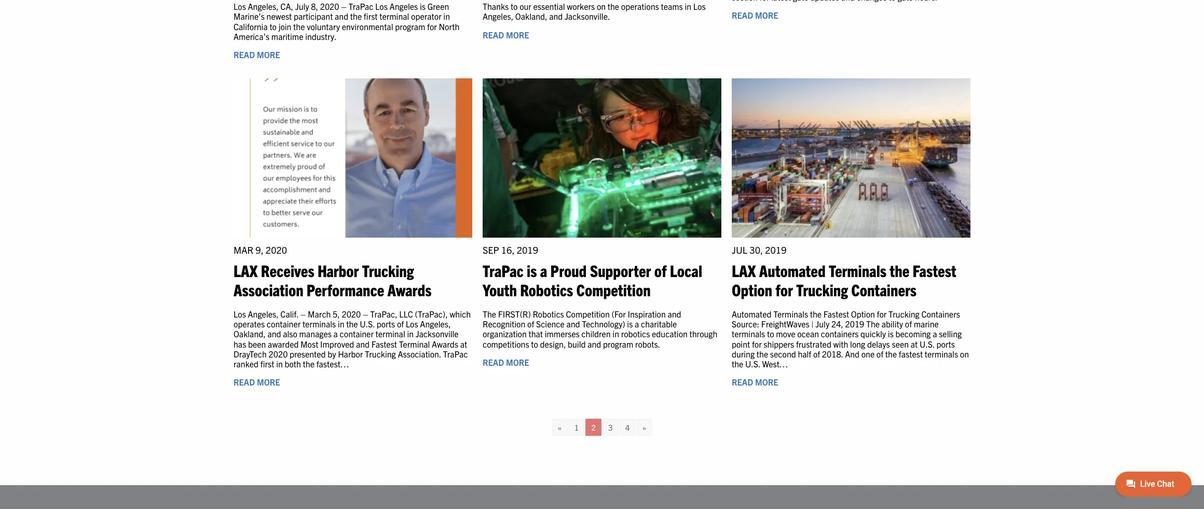 Task type: locate. For each thing, give the bounding box(es) containing it.
program
[[395, 21, 425, 31], [603, 339, 633, 349]]

ports down marine
[[937, 339, 955, 349]]

harbor
[[318, 260, 359, 280], [338, 349, 363, 359]]

0 horizontal spatial option
[[732, 279, 772, 299]]

competition up (for
[[576, 279, 651, 299]]

0 horizontal spatial lax
[[234, 260, 258, 280]]

awarded
[[268, 339, 299, 349]]

of inside the first(r) robotics competition (for inspiration and recognition of science and technology) is a charitable organization that immerses children in robotics education through competitions to design, build and program robots.
[[527, 319, 534, 329]]

a down 5,
[[334, 329, 338, 339]]

1 vertical spatial terminal
[[376, 329, 405, 339]]

seen
[[892, 339, 909, 349]]

program down technology)
[[603, 339, 633, 349]]

2 horizontal spatial fastest
[[913, 260, 957, 280]]

0 vertical spatial fastest
[[913, 260, 957, 280]]

1 vertical spatial harbor
[[338, 349, 363, 359]]

containers up selling at right
[[922, 309, 960, 319]]

1 horizontal spatial fastest
[[824, 309, 849, 319]]

in inside thanks to our essential workers on the operations teams in los angeles, oakland, and jacksonville.
[[685, 1, 692, 12]]

terminals inside automated terminals the fastest option for trucking containers source: freightwaves | july 24, 2019 the ability of marine terminals to move ocean containers quickly is becoming a selling point for shippers frustrated with long delays seen at u.s. ports during the second half of 2018. and one of the fastest terminals on the u.s. west…
[[774, 309, 808, 319]]

lax for lax automated terminals the fastest option for trucking containers
[[732, 260, 756, 280]]

0 vertical spatial u.s.
[[360, 319, 375, 329]]

automated down jul 30, 2019
[[759, 260, 826, 280]]

angeles, left 'our' at the top of the page
[[483, 11, 513, 22]]

1 horizontal spatial ports
[[937, 339, 955, 349]]

first right "ranked"
[[260, 359, 274, 369]]

the inside lax automated terminals the fastest option for trucking containers
[[890, 260, 910, 280]]

first
[[364, 11, 378, 22], [260, 359, 274, 369]]

on inside thanks to our essential workers on the operations teams in los angeles, oakland, and jacksonville.
[[597, 1, 606, 12]]

read more inside trapac is a proud supporter of local youth robotics competition "article"
[[483, 357, 529, 367]]

at inside automated terminals the fastest option for trucking containers source: freightwaves | july 24, 2019 the ability of marine terminals to move ocean containers quickly is becoming a selling point for shippers frustrated with long delays seen at u.s. ports during the second half of 2018. and one of the fastest terminals on the u.s. west…
[[911, 339, 918, 349]]

read inside "lax receives harbor trucking association performance awards" article
[[234, 377, 255, 387]]

terminal inside los angeles, calif. – march 5, 2020 – trapac, llc (trapac), which operates container terminals in the u.s. ports of los angeles, oakland, and also manages a container terminal in jacksonville has been awarded most improved and fastest terminal awards at draytech 2020 presented by harbor trucking association. trapac ranked first in both the fastest…
[[376, 329, 405, 339]]

a left selling at right
[[933, 329, 937, 339]]

0 vertical spatial automated
[[759, 260, 826, 280]]

1 vertical spatial trapac
[[483, 260, 524, 280]]

july left 8,
[[295, 1, 309, 12]]

1 horizontal spatial u.s.
[[745, 359, 760, 369]]

proud
[[551, 260, 587, 280]]

automated up the point
[[732, 309, 772, 319]]

2 horizontal spatial trapac
[[483, 260, 524, 280]]

2019 right 30,
[[765, 244, 787, 256]]

0 horizontal spatial terminals
[[303, 319, 336, 329]]

container down 5,
[[340, 329, 374, 339]]

trapac,
[[370, 309, 397, 319]]

is inside the first(r) robotics competition (for inspiration and recognition of science and technology) is a charitable organization that immerses children in robotics education through competitions to design, build and program robots.
[[627, 319, 633, 329]]

trapac inside 'trapac is a proud supporter of local youth robotics competition'
[[483, 260, 524, 280]]

oakland, inside los angeles, calif. – march 5, 2020 – trapac, llc (trapac), which operates container terminals in the u.s. ports of los angeles, oakland, and also manages a container terminal in jacksonville has been awarded most improved and fastest terminal awards at draytech 2020 presented by harbor trucking association. trapac ranked first in both the fastest…
[[234, 329, 266, 339]]

los up terminal
[[406, 319, 418, 329]]

july
[[295, 1, 309, 12], [816, 319, 830, 329]]

trapac down the 16, on the left
[[483, 260, 524, 280]]

terminals
[[303, 319, 336, 329], [732, 329, 765, 339], [925, 349, 958, 359]]

1 link
[[569, 419, 585, 436]]

container up awarded
[[267, 319, 301, 329]]

1 horizontal spatial 2019
[[765, 244, 787, 256]]

1 vertical spatial awards
[[432, 339, 458, 349]]

ocean
[[797, 329, 819, 339]]

thanks to our essential workers on the operations teams in los angeles, oakland, and jacksonville.
[[483, 1, 706, 22]]

0 vertical spatial trapac
[[349, 1, 373, 12]]

shippers
[[764, 339, 794, 349]]

first(r)
[[498, 309, 531, 319]]

trapac inside los angeles, calif. – march 5, 2020 – trapac, llc (trapac), which operates container terminals in the u.s. ports of los angeles, oakland, and also manages a container terminal in jacksonville has been awarded most improved and fastest terminal awards at draytech 2020 presented by harbor trucking association. trapac ranked first in both the fastest…
[[443, 349, 468, 359]]

–
[[341, 1, 347, 12], [300, 309, 306, 319], [363, 309, 368, 319]]

automated inside automated terminals the fastest option for trucking containers source: freightwaves | july 24, 2019 the ability of marine terminals to move ocean containers quickly is becoming a selling point for shippers frustrated with long delays seen at u.s. ports during the second half of 2018. and one of the fastest terminals on the u.s. west…
[[732, 309, 772, 319]]

oakland, up draytech
[[234, 329, 266, 339]]

jul 30, 2019
[[732, 244, 787, 256]]

fastest inside automated terminals the fastest option for trucking containers source: freightwaves | july 24, 2019 the ability of marine terminals to move ocean containers quickly is becoming a selling point for shippers frustrated with long delays seen at u.s. ports during the second half of 2018. and one of the fastest terminals on the u.s. west…
[[824, 309, 849, 319]]

2018.
[[822, 349, 843, 359]]

2 vertical spatial fastest
[[372, 339, 397, 349]]

terminal down trapac,
[[376, 329, 405, 339]]

0 horizontal spatial program
[[395, 21, 425, 31]]

terminal inside los angeles, ca, july 8, 2020 – trapac los angeles is green marine's newest participant and the first terminal operator in california to join the voluntary environmental program for north america's maritime industry.
[[380, 11, 409, 22]]

0 horizontal spatial the
[[483, 309, 496, 319]]

harbor inside los angeles, calif. – march 5, 2020 – trapac, llc (trapac), which operates container terminals in the u.s. ports of los angeles, oakland, and also manages a container terminal in jacksonville has been awarded most improved and fastest terminal awards at draytech 2020 presented by harbor trucking association. trapac ranked first in both the fastest…
[[338, 349, 363, 359]]

containers up ability
[[851, 279, 917, 299]]

0 vertical spatial first
[[364, 11, 378, 22]]

america's
[[234, 31, 270, 41]]

at right jacksonville
[[460, 339, 467, 349]]

0 vertical spatial competition
[[576, 279, 651, 299]]

lax for lax receives harbor trucking association performance awards
[[234, 260, 258, 280]]

1 vertical spatial july
[[816, 319, 830, 329]]

awards right terminal
[[432, 339, 458, 349]]

1 horizontal spatial at
[[911, 339, 918, 349]]

to inside los angeles, ca, july 8, 2020 – trapac los angeles is green marine's newest participant and the first terminal operator in california to join the voluntary environmental program for north america's maritime industry.
[[270, 21, 277, 31]]

0 vertical spatial robotics
[[520, 279, 573, 299]]

oakland, right thanks
[[515, 11, 547, 22]]

terminals down selling at right
[[925, 349, 958, 359]]

march
[[308, 309, 331, 319]]

2019
[[517, 244, 538, 256], [765, 244, 787, 256], [845, 319, 864, 329]]

ports left llc
[[377, 319, 395, 329]]

read more inside the lax automated terminals the fastest option for trucking containers article
[[732, 377, 778, 387]]

is right quickly
[[888, 329, 894, 339]]

2 lax from the left
[[732, 260, 756, 280]]

30,
[[750, 244, 763, 256]]

angeles, up california
[[248, 1, 279, 12]]

0 vertical spatial on
[[597, 1, 606, 12]]

terminals up "during"
[[732, 329, 765, 339]]

los right the 'teams'
[[693, 1, 706, 12]]

2020 right 8,
[[320, 1, 339, 12]]

lax down jul
[[732, 260, 756, 280]]

terminals inside lax automated terminals the fastest option for trucking containers
[[829, 260, 887, 280]]

1
[[575, 423, 579, 433]]

for left north
[[427, 21, 437, 31]]

5,
[[333, 309, 340, 319]]

in left robotics
[[613, 329, 619, 339]]

footer
[[0, 486, 1204, 509]]

trapac automated terminal image
[[732, 79, 971, 238]]

trucking left terminal
[[365, 349, 396, 359]]

0 vertical spatial ports
[[377, 319, 395, 329]]

program inside los angeles, ca, july 8, 2020 – trapac los angeles is green marine's newest participant and the first terminal operator in california to join the voluntary environmental program for north america's maritime industry.
[[395, 21, 425, 31]]

on down selling at right
[[960, 349, 969, 359]]

0 vertical spatial program
[[395, 21, 425, 31]]

robotics up that
[[533, 309, 564, 319]]

robotics up science
[[520, 279, 573, 299]]

of right one
[[877, 349, 884, 359]]

2
[[591, 423, 596, 433]]

0 vertical spatial july
[[295, 1, 309, 12]]

0 horizontal spatial at
[[460, 339, 467, 349]]

source:
[[732, 319, 759, 329]]

1 horizontal spatial awards
[[432, 339, 458, 349]]

point
[[732, 339, 750, 349]]

2020 right 9,
[[266, 244, 287, 256]]

24,
[[832, 319, 844, 329]]

los left angeles on the left
[[375, 1, 388, 12]]

of left 'local'
[[654, 260, 667, 280]]

terminal
[[380, 11, 409, 22], [376, 329, 405, 339]]

of left science
[[527, 319, 534, 329]]

trucking up becoming
[[889, 309, 920, 319]]

2019 for is
[[517, 244, 538, 256]]

competitions
[[483, 339, 529, 349]]

1 horizontal spatial terminals
[[829, 260, 887, 280]]

1 vertical spatial terminals
[[774, 309, 808, 319]]

2 at from the left
[[911, 339, 918, 349]]

jacksonville
[[416, 329, 459, 339]]

is down sep 16, 2019
[[527, 260, 537, 280]]

competition up children
[[566, 309, 610, 319]]

terminals up the "most"
[[303, 319, 336, 329]]

1 horizontal spatial containers
[[922, 309, 960, 319]]

local
[[670, 260, 702, 280]]

– left trapac,
[[363, 309, 368, 319]]

1 horizontal spatial oakland,
[[515, 11, 547, 22]]

read more
[[732, 10, 778, 20], [483, 29, 529, 40], [234, 49, 280, 60], [483, 357, 529, 367], [234, 377, 280, 387], [732, 377, 778, 387]]

july right '|'
[[816, 319, 830, 329]]

a left proud
[[540, 260, 547, 280]]

u.s. right 5,
[[360, 319, 375, 329]]

16,
[[501, 244, 515, 256]]

read
[[732, 10, 753, 20], [483, 29, 504, 40], [234, 49, 255, 60], [483, 357, 504, 367], [234, 377, 255, 387], [732, 377, 753, 387]]

2019 for automated
[[765, 244, 787, 256]]

1 vertical spatial fastest
[[824, 309, 849, 319]]

1 horizontal spatial july
[[816, 319, 830, 329]]

1 vertical spatial robotics
[[533, 309, 564, 319]]

supporter
[[590, 260, 651, 280]]

is right (for
[[627, 319, 633, 329]]

is inside los angeles, ca, july 8, 2020 – trapac los angeles is green marine's newest participant and the first terminal operator in california to join the voluntary environmental program for north america's maritime industry.
[[420, 1, 426, 12]]

– right 8,
[[341, 1, 347, 12]]

0 horizontal spatial fastest
[[372, 339, 397, 349]]

competition inside 'trapac is a proud supporter of local youth robotics competition'
[[576, 279, 651, 299]]

half
[[798, 349, 812, 359]]

lax down 'mar'
[[234, 260, 258, 280]]

0 horizontal spatial terminals
[[774, 309, 808, 319]]

first left angeles on the left
[[364, 11, 378, 22]]

(for
[[612, 309, 626, 319]]

of right "half"
[[813, 349, 820, 359]]

containers
[[821, 329, 859, 339]]

1 horizontal spatial lax
[[732, 260, 756, 280]]

0 vertical spatial oakland,
[[515, 11, 547, 22]]

in right operator in the left of the page
[[444, 11, 450, 22]]

1 lax from the left
[[234, 260, 258, 280]]

containers
[[851, 279, 917, 299], [922, 309, 960, 319]]

0 vertical spatial option
[[732, 279, 772, 299]]

education
[[652, 329, 688, 339]]

awards up llc
[[388, 279, 432, 299]]

of inside los angeles, calif. – march 5, 2020 – trapac, llc (trapac), which operates container terminals in the u.s. ports of los angeles, oakland, and also manages a container terminal in jacksonville has been awarded most improved and fastest terminal awards at draytech 2020 presented by harbor trucking association. trapac ranked first in both the fastest…
[[397, 319, 404, 329]]

terminal left operator in the left of the page
[[380, 11, 409, 22]]

newest
[[267, 11, 292, 22]]

option up quickly
[[851, 309, 875, 319]]

technology)
[[582, 319, 625, 329]]

manages
[[299, 329, 332, 339]]

the
[[483, 309, 496, 319], [866, 319, 880, 329]]

0 vertical spatial awards
[[388, 279, 432, 299]]

read more inside "lax receives harbor trucking association performance awards" article
[[234, 377, 280, 387]]

operates
[[234, 319, 265, 329]]

green
[[428, 1, 449, 12]]

operations
[[621, 1, 659, 12]]

option up source:
[[732, 279, 772, 299]]

lax inside lax automated terminals the fastest option for trucking containers
[[732, 260, 756, 280]]

and
[[845, 349, 860, 359]]

to left move
[[767, 329, 774, 339]]

0 horizontal spatial trapac
[[349, 1, 373, 12]]

a inside the first(r) robotics competition (for inspiration and recognition of science and technology) is a charitable organization that immerses children in robotics education through competitions to design, build and program robots.
[[635, 319, 639, 329]]

2019 right 24,
[[845, 319, 864, 329]]

0 horizontal spatial u.s.
[[360, 319, 375, 329]]

read inside trapac is a proud supporter of local youth robotics competition "article"
[[483, 357, 504, 367]]

lax inside lax receives harbor trucking association performance awards
[[234, 260, 258, 280]]

angeles, down association
[[248, 309, 279, 319]]

1 at from the left
[[460, 339, 467, 349]]

1 horizontal spatial program
[[603, 339, 633, 349]]

2019 right the 16, on the left
[[517, 244, 538, 256]]

also
[[283, 329, 297, 339]]

a right (for
[[635, 319, 639, 329]]

1 vertical spatial u.s.
[[920, 339, 935, 349]]

trucking up trapac,
[[362, 260, 414, 280]]

1 vertical spatial competition
[[566, 309, 610, 319]]

los up 'has'
[[234, 309, 246, 319]]

u.s. left west…
[[745, 359, 760, 369]]

0 horizontal spatial –
[[300, 309, 306, 319]]

1 vertical spatial first
[[260, 359, 274, 369]]

to left design, on the bottom of the page
[[531, 339, 538, 349]]

for inside los angeles, ca, july 8, 2020 – trapac los angeles is green marine's newest participant and the first terminal operator in california to join the voluntary environmental program for north america's maritime industry.
[[427, 21, 437, 31]]

to left 'our' at the top of the page
[[511, 1, 518, 12]]

4
[[625, 423, 630, 433]]

0 horizontal spatial 2019
[[517, 244, 538, 256]]

0 horizontal spatial oakland,
[[234, 329, 266, 339]]

0 horizontal spatial ports
[[377, 319, 395, 329]]

1 vertical spatial automated
[[732, 309, 772, 319]]

becoming
[[896, 329, 931, 339]]

1 horizontal spatial first
[[364, 11, 378, 22]]

is
[[420, 1, 426, 12], [527, 260, 537, 280], [627, 319, 633, 329], [888, 329, 894, 339]]

harbor up 5,
[[318, 260, 359, 280]]

terminal
[[399, 339, 430, 349]]

automated inside lax automated terminals the fastest option for trucking containers
[[759, 260, 826, 280]]

1 vertical spatial oakland,
[[234, 329, 266, 339]]

on
[[597, 1, 606, 12], [960, 349, 969, 359]]

2019 inside trapac is a proud supporter of local youth robotics competition "article"
[[517, 244, 538, 256]]

trapac down jacksonville
[[443, 349, 468, 359]]

1 horizontal spatial trapac
[[443, 349, 468, 359]]

2 vertical spatial trapac
[[443, 349, 468, 359]]

and left workers
[[549, 11, 563, 22]]

1 vertical spatial option
[[851, 309, 875, 319]]

and right participant
[[335, 11, 348, 22]]

1 vertical spatial on
[[960, 349, 969, 359]]

fastest…
[[316, 359, 349, 369]]

of right ability
[[905, 319, 912, 329]]

read more link
[[732, 10, 778, 20], [483, 29, 529, 40], [234, 49, 280, 60], [483, 357, 529, 367], [234, 377, 280, 387], [732, 377, 778, 387]]

angeles, up terminal
[[420, 319, 451, 329]]

harbor right by
[[338, 349, 363, 359]]

a medal for you image
[[234, 79, 472, 238]]

has
[[234, 339, 246, 349]]

calif.
[[281, 309, 299, 319]]

trucking up '|'
[[796, 279, 848, 299]]

and up education
[[668, 309, 681, 319]]

los inside thanks to our essential workers on the operations teams in los angeles, oakland, and jacksonville.
[[693, 1, 706, 12]]

2 horizontal spatial u.s.
[[920, 339, 935, 349]]

the left first(r)
[[483, 309, 496, 319]]

los
[[234, 1, 246, 12], [375, 1, 388, 12], [693, 1, 706, 12], [234, 309, 246, 319], [406, 319, 418, 329]]

0 vertical spatial harbor
[[318, 260, 359, 280]]

1 horizontal spatial on
[[960, 349, 969, 359]]

trapac up environmental
[[349, 1, 373, 12]]

fastest inside los angeles, calif. – march 5, 2020 – trapac, llc (trapac), which operates container terminals in the u.s. ports of los angeles, oakland, and also manages a container terminal in jacksonville has been awarded most improved and fastest terminal awards at draytech 2020 presented by harbor trucking association. trapac ranked first in both the fastest…
[[372, 339, 397, 349]]

robotics
[[520, 279, 573, 299], [533, 309, 564, 319]]

trucking inside lax automated terminals the fastest option for trucking containers
[[796, 279, 848, 299]]

to inside thanks to our essential workers on the operations teams in los angeles, oakland, and jacksonville.
[[511, 1, 518, 12]]

trapac inside los angeles, ca, july 8, 2020 – trapac los angeles is green marine's newest participant and the first terminal operator in california to join the voluntary environmental program for north america's maritime industry.
[[349, 1, 373, 12]]

angeles,
[[248, 1, 279, 12], [483, 11, 513, 22], [248, 309, 279, 319], [420, 319, 451, 329]]

– inside los angeles, ca, july 8, 2020 – trapac los angeles is green marine's newest participant and the first terminal operator in california to join the voluntary environmental program for north america's maritime industry.
[[341, 1, 347, 12]]

1 horizontal spatial –
[[341, 1, 347, 12]]

more inside trapac is a proud supporter of local youth robotics competition "article"
[[506, 357, 529, 367]]

draytech
[[234, 349, 267, 359]]

thanks
[[483, 1, 509, 12]]

2 horizontal spatial 2019
[[845, 319, 864, 329]]

1 horizontal spatial option
[[851, 309, 875, 319]]

– right calif.
[[300, 309, 306, 319]]

2 horizontal spatial –
[[363, 309, 368, 319]]

charitable
[[641, 319, 677, 329]]

container
[[267, 319, 301, 329], [340, 329, 374, 339]]

0 vertical spatial terminals
[[829, 260, 887, 280]]

at inside los angeles, calif. – march 5, 2020 – trapac, llc (trapac), which operates container terminals in the u.s. ports of los angeles, oakland, and also manages a container terminal in jacksonville has been awarded most improved and fastest terminal awards at draytech 2020 presented by harbor trucking association. trapac ranked first in both the fastest…
[[460, 339, 467, 349]]

1 horizontal spatial the
[[866, 319, 880, 329]]

competition
[[576, 279, 651, 299], [566, 309, 610, 319]]

0 horizontal spatial july
[[295, 1, 309, 12]]

marine
[[914, 319, 939, 329]]

of up terminal
[[397, 319, 404, 329]]

the left ability
[[866, 319, 880, 329]]

oakland, inside thanks to our essential workers on the operations teams in los angeles, oakland, and jacksonville.
[[515, 11, 547, 22]]

1 vertical spatial containers
[[922, 309, 960, 319]]

is left 'green'
[[420, 1, 426, 12]]

read more link inside trapac is a proud supporter of local youth robotics competition "article"
[[483, 357, 529, 367]]

on inside automated terminals the fastest option for trucking containers source: freightwaves | july 24, 2019 the ability of marine terminals to move ocean containers quickly is becoming a selling point for shippers frustrated with long delays seen at u.s. ports during the second half of 2018. and one of the fastest terminals on the u.s. west…
[[960, 349, 969, 359]]

1 vertical spatial ports
[[937, 339, 955, 349]]

2020 right 5,
[[342, 309, 361, 319]]

for up freightwaves
[[776, 279, 793, 299]]

one
[[862, 349, 875, 359]]

containers inside automated terminals the fastest option for trucking containers source: freightwaves | july 24, 2019 the ability of marine terminals to move ocean containers quickly is becoming a selling point for shippers frustrated with long delays seen at u.s. ports during the second half of 2018. and one of the fastest terminals on the u.s. west…
[[922, 309, 960, 319]]

u.s. down marine
[[920, 339, 935, 349]]

0 vertical spatial terminal
[[380, 11, 409, 22]]

1 vertical spatial program
[[603, 339, 633, 349]]

operator
[[411, 11, 442, 22]]

program down angeles on the left
[[395, 21, 425, 31]]

awards
[[388, 279, 432, 299], [432, 339, 458, 349]]

in right the 'teams'
[[685, 1, 692, 12]]

to
[[511, 1, 518, 12], [270, 21, 277, 31], [767, 329, 774, 339], [531, 339, 538, 349]]

0 horizontal spatial on
[[597, 1, 606, 12]]

0 horizontal spatial containers
[[851, 279, 917, 299]]

0 horizontal spatial first
[[260, 359, 274, 369]]

2 horizontal spatial terminals
[[925, 349, 958, 359]]

organization
[[483, 329, 527, 339]]

0 horizontal spatial container
[[267, 319, 301, 329]]

0 vertical spatial containers
[[851, 279, 917, 299]]

immerses
[[545, 329, 580, 339]]

teams
[[661, 1, 683, 12]]

freightwaves
[[761, 319, 810, 329]]

0 horizontal spatial awards
[[388, 279, 432, 299]]



Task type: describe. For each thing, give the bounding box(es) containing it.
lax receives harbor trucking association performance awards article
[[234, 79, 472, 396]]

the inside thanks to our essential workers on the operations teams in los angeles, oakland, and jacksonville.
[[608, 1, 619, 12]]

that
[[529, 329, 543, 339]]

2019 inside automated terminals the fastest option for trucking containers source: freightwaves | july 24, 2019 the ability of marine terminals to move ocean containers quickly is becoming a selling point for shippers frustrated with long delays seen at u.s. ports during the second half of 2018. and one of the fastest terminals on the u.s. west…
[[845, 319, 864, 329]]

«
[[558, 423, 562, 433]]

is inside automated terminals the fastest option for trucking containers source: freightwaves | july 24, 2019 the ability of marine terminals to move ocean containers quickly is becoming a selling point for shippers frustrated with long delays seen at u.s. ports during the second half of 2018. and one of the fastest terminals on the u.s. west…
[[888, 329, 894, 339]]

lax automated terminals the fastest option for trucking containers article
[[732, 79, 971, 396]]

and up "build"
[[567, 319, 580, 329]]

jul
[[732, 244, 748, 256]]

frustrated
[[796, 339, 832, 349]]

los angeles, ca, july 8, 2020 – trapac los angeles is green marine's newest participant and the first terminal operator in california to join the voluntary environmental program for north america's maritime industry.
[[234, 1, 460, 41]]

sep 16, 2019
[[483, 244, 538, 256]]

for right the point
[[752, 339, 762, 349]]

»
[[642, 423, 647, 433]]

ports inside los angeles, calif. – march 5, 2020 – trapac, llc (trapac), which operates container terminals in the u.s. ports of los angeles, oakland, and also manages a container terminal in jacksonville has been awarded most improved and fastest terminal awards at draytech 2020 presented by harbor trucking association. trapac ranked first in both the fastest…
[[377, 319, 395, 329]]

read inside the lax automated terminals the fastest option for trucking containers article
[[732, 377, 753, 387]]

for inside lax automated terminals the fastest option for trucking containers
[[776, 279, 793, 299]]

2 vertical spatial u.s.
[[745, 359, 760, 369]]

awards inside lax receives harbor trucking association performance awards
[[388, 279, 432, 299]]

maritime
[[271, 31, 303, 41]]

u.s. inside los angeles, calif. – march 5, 2020 – trapac, llc (trapac), which operates container terminals in the u.s. ports of los angeles, oakland, and also manages a container terminal in jacksonville has been awarded most improved and fastest terminal awards at draytech 2020 presented by harbor trucking association. trapac ranked first in both the fastest…
[[360, 319, 375, 329]]

of inside 'trapac is a proud supporter of local youth robotics competition'
[[654, 260, 667, 280]]

voluntary
[[307, 21, 340, 31]]

mar 9, 2020
[[234, 244, 287, 256]]

« link
[[552, 419, 568, 436]]

lax receives harbor trucking association performance awards
[[234, 260, 432, 299]]

trucking inside automated terminals the fastest option for trucking containers source: freightwaves | july 24, 2019 the ability of marine terminals to move ocean containers quickly is becoming a selling point for shippers frustrated with long delays seen at u.s. ports during the second half of 2018. and one of the fastest terminals on the u.s. west…
[[889, 309, 920, 319]]

containers inside lax automated terminals the fastest option for trucking containers
[[851, 279, 917, 299]]

in up improved
[[338, 319, 344, 329]]

more inside "lax receives harbor trucking association performance awards" article
[[257, 377, 280, 387]]

workers
[[567, 1, 595, 12]]

trucking inside los angeles, calif. – march 5, 2020 – trapac, llc (trapac), which operates container terminals in the u.s. ports of los angeles, oakland, and also manages a container terminal in jacksonville has been awarded most improved and fastest terminal awards at draytech 2020 presented by harbor trucking association. trapac ranked first in both the fastest…
[[365, 349, 396, 359]]

science
[[536, 319, 565, 329]]

with
[[833, 339, 848, 349]]

association
[[234, 279, 303, 299]]

and right "build"
[[588, 339, 601, 349]]

llc
[[399, 309, 413, 319]]

robots.
[[635, 339, 660, 349]]

awards inside los angeles, calif. – march 5, 2020 – trapac, llc (trapac), which operates container terminals in the u.s. ports of los angeles, oakland, and also manages a container terminal in jacksonville has been awarded most improved and fastest terminal awards at draytech 2020 presented by harbor trucking association. trapac ranked first in both the fastest…
[[432, 339, 458, 349]]

july inside los angeles, ca, july 8, 2020 – trapac los angeles is green marine's newest participant and the first terminal operator in california to join the voluntary environmental program for north america's maritime industry.
[[295, 1, 309, 12]]

read more link inside the lax automated terminals the fastest option for trucking containers article
[[732, 377, 778, 387]]

ranked
[[234, 359, 259, 369]]

sep
[[483, 244, 499, 256]]

july inside automated terminals the fastest option for trucking containers source: freightwaves | july 24, 2019 the ability of marine terminals to move ocean containers quickly is becoming a selling point for shippers frustrated with long delays seen at u.s. ports during the second half of 2018. and one of the fastest terminals on the u.s. west…
[[816, 319, 830, 329]]

3
[[608, 423, 613, 433]]

the first(r) robotics competition (for inspiration and recognition of science and technology) is a charitable organization that immerses children in robotics education through competitions to design, build and program robots.
[[483, 309, 718, 349]]

first inside los angeles, calif. – march 5, 2020 – trapac, llc (trapac), which operates container terminals in the u.s. ports of los angeles, oakland, and also manages a container terminal in jacksonville has been awarded most improved and fastest terminal awards at draytech 2020 presented by harbor trucking association. trapac ranked first in both the fastest…
[[260, 359, 274, 369]]

lax automated terminals the fastest option for trucking containers
[[732, 260, 957, 299]]

fastest inside lax automated terminals the fastest option for trucking containers
[[913, 260, 957, 280]]

the inside automated terminals the fastest option for trucking containers source: freightwaves | july 24, 2019 the ability of marine terminals to move ocean containers quickly is becoming a selling point for shippers frustrated with long delays seen at u.s. ports during the second half of 2018. and one of the fastest terminals on the u.s. west…
[[866, 319, 880, 329]]

for up quickly
[[877, 309, 887, 319]]

performance
[[307, 279, 384, 299]]

to inside automated terminals the fastest option for trucking containers source: freightwaves | july 24, 2019 the ability of marine terminals to move ocean containers quickly is becoming a selling point for shippers frustrated with long delays seen at u.s. ports during the second half of 2018. and one of the fastest terminals on the u.s. west…
[[767, 329, 774, 339]]

quickly
[[861, 329, 886, 339]]

los angeles, calif. – march 5, 2020 – trapac, llc (trapac), which operates container terminals in the u.s. ports of los angeles, oakland, and also manages a container terminal in jacksonville has been awarded most improved and fastest terminal awards at draytech 2020 presented by harbor trucking association. trapac ranked first in both the fastest…
[[234, 309, 471, 369]]

9,
[[256, 244, 264, 256]]

been
[[248, 339, 266, 349]]

trucking inside lax receives harbor trucking association performance awards
[[362, 260, 414, 280]]

harbor inside lax receives harbor trucking association performance awards
[[318, 260, 359, 280]]

1 horizontal spatial terminals
[[732, 329, 765, 339]]

and inside los angeles, ca, july 8, 2020 – trapac los angeles is green marine's newest participant and the first terminal operator in california to join the voluntary environmental program for north america's maritime industry.
[[335, 11, 348, 22]]

trapac is a proud supporter of local youth robotics competition article
[[483, 79, 722, 396]]

2 link
[[586, 419, 602, 436]]

and inside thanks to our essential workers on the operations teams in los angeles, oakland, and jacksonville.
[[549, 11, 563, 22]]

mar
[[234, 244, 253, 256]]

most
[[301, 339, 318, 349]]

ca,
[[281, 1, 293, 12]]

through
[[690, 329, 718, 339]]

trapac is a proud supporter of local youth robotics competition
[[483, 260, 702, 299]]

automated terminals the fastest option for trucking containers source: freightwaves | july 24, 2019 the ability of marine terminals to move ocean containers quickly is becoming a selling point for shippers frustrated with long delays seen at u.s. ports during the second half of 2018. and one of the fastest terminals on the u.s. west…
[[732, 309, 969, 369]]

design,
[[540, 339, 566, 349]]

first inside los angeles, ca, july 8, 2020 – trapac los angeles is green marine's newest participant and the first terminal operator in california to join the voluntary environmental program for north america's maritime industry.
[[364, 11, 378, 22]]

second
[[770, 349, 796, 359]]

angeles, inside thanks to our essential workers on the operations teams in los angeles, oakland, and jacksonville.
[[483, 11, 513, 22]]

california
[[234, 21, 268, 31]]

option inside lax automated terminals the fastest option for trucking containers
[[732, 279, 772, 299]]

robotics
[[621, 329, 650, 339]]

8,
[[311, 1, 318, 12]]

delays
[[867, 339, 890, 349]]

ability
[[882, 319, 903, 329]]

marine's
[[234, 11, 265, 22]]

2020 down also
[[269, 349, 288, 359]]

fastest
[[899, 349, 923, 359]]

selling
[[939, 329, 962, 339]]

3 link
[[603, 419, 619, 436]]

4 link
[[620, 419, 636, 436]]

program inside the first(r) robotics competition (for inspiration and recognition of science and technology) is a charitable organization that immerses children in robotics education through competitions to design, build and program robots.
[[603, 339, 633, 349]]

2020 inside los angeles, ca, july 8, 2020 – trapac los angeles is green marine's newest participant and the first terminal operator in california to join the voluntary environmental program for north america's maritime industry.
[[320, 1, 339, 12]]

a inside 'trapac is a proud supporter of local youth robotics competition'
[[540, 260, 547, 280]]

ports inside automated terminals the fastest option for trucking containers source: freightwaves | july 24, 2019 the ability of marine terminals to move ocean containers quickly is becoming a selling point for shippers frustrated with long delays seen at u.s. ports during the second half of 2018. and one of the fastest terminals on the u.s. west…
[[937, 339, 955, 349]]

west…
[[762, 359, 788, 369]]

robotics inside 'trapac is a proud supporter of local youth robotics competition'
[[520, 279, 573, 299]]

a inside los angeles, calif. – march 5, 2020 – trapac, llc (trapac), which operates container terminals in the u.s. ports of los angeles, oakland, and also manages a container terminal in jacksonville has been awarded most improved and fastest terminal awards at draytech 2020 presented by harbor trucking association. trapac ranked first in both the fastest…
[[334, 329, 338, 339]]

to inside the first(r) robotics competition (for inspiration and recognition of science and technology) is a charitable organization that immerses children in robotics education through competitions to design, build and program robots.
[[531, 339, 538, 349]]

association.
[[398, 349, 441, 359]]

1 horizontal spatial container
[[340, 329, 374, 339]]

move
[[776, 329, 796, 339]]

both
[[285, 359, 301, 369]]

environmental
[[342, 21, 393, 31]]

in down llc
[[407, 329, 414, 339]]

competition inside the first(r) robotics competition (for inspiration and recognition of science and technology) is a charitable organization that immerses children in robotics education through competitions to design, build and program robots.
[[566, 309, 610, 319]]

essential
[[533, 1, 565, 12]]

first(r) robotics competition image
[[483, 79, 722, 238]]

terminals inside los angeles, calif. – march 5, 2020 – trapac, llc (trapac), which operates container terminals in the u.s. ports of los angeles, oakland, and also manages a container terminal in jacksonville has been awarded most improved and fastest terminal awards at draytech 2020 presented by harbor trucking association. trapac ranked first in both the fastest…
[[303, 319, 336, 329]]

(trapac),
[[415, 309, 448, 319]]

los up california
[[234, 1, 246, 12]]

which
[[450, 309, 471, 319]]

» link
[[637, 419, 652, 436]]

read more link inside "lax receives harbor trucking association performance awards" article
[[234, 377, 280, 387]]

in inside the first(r) robotics competition (for inspiration and recognition of science and technology) is a charitable organization that immerses children in robotics education through competitions to design, build and program robots.
[[613, 329, 619, 339]]

join
[[279, 21, 291, 31]]

option inside automated terminals the fastest option for trucking containers source: freightwaves | july 24, 2019 the ability of marine terminals to move ocean containers quickly is becoming a selling point for shippers frustrated with long delays seen at u.s. ports during the second half of 2018. and one of the fastest terminals on the u.s. west…
[[851, 309, 875, 319]]

more inside the lax automated terminals the fastest option for trucking containers article
[[755, 377, 778, 387]]

and right improved
[[356, 339, 370, 349]]

our
[[520, 1, 532, 12]]

the inside the first(r) robotics competition (for inspiration and recognition of science and technology) is a charitable organization that immerses children in robotics education through competitions to design, build and program robots.
[[483, 309, 496, 319]]

in left "both"
[[276, 359, 283, 369]]

angeles, inside los angeles, ca, july 8, 2020 – trapac los angeles is green marine's newest participant and the first terminal operator in california to join the voluntary environmental program for north america's maritime industry.
[[248, 1, 279, 12]]

inspiration
[[628, 309, 666, 319]]

improved
[[320, 339, 354, 349]]

during
[[732, 349, 755, 359]]

robotics inside the first(r) robotics competition (for inspiration and recognition of science and technology) is a charitable organization that immerses children in robotics education through competitions to design, build and program robots.
[[533, 309, 564, 319]]

angeles
[[390, 1, 418, 12]]

a inside automated terminals the fastest option for trucking containers source: freightwaves | july 24, 2019 the ability of marine terminals to move ocean containers quickly is becoming a selling point for shippers frustrated with long delays seen at u.s. ports during the second half of 2018. and one of the fastest terminals on the u.s. west…
[[933, 329, 937, 339]]

presented
[[290, 349, 326, 359]]

youth
[[483, 279, 517, 299]]

children
[[582, 329, 611, 339]]

in inside los angeles, ca, july 8, 2020 – trapac los angeles is green marine's newest participant and the first terminal operator in california to join the voluntary environmental program for north america's maritime industry.
[[444, 11, 450, 22]]

recognition
[[483, 319, 526, 329]]

and left also
[[268, 329, 281, 339]]

is inside 'trapac is a proud supporter of local youth robotics competition'
[[527, 260, 537, 280]]

|
[[812, 319, 814, 329]]

jacksonville.
[[565, 11, 610, 22]]

participant
[[294, 11, 333, 22]]

industry.
[[305, 31, 337, 41]]



Task type: vqa. For each thing, say whether or not it's contained in the screenshot.
the middle 'Customs'
no



